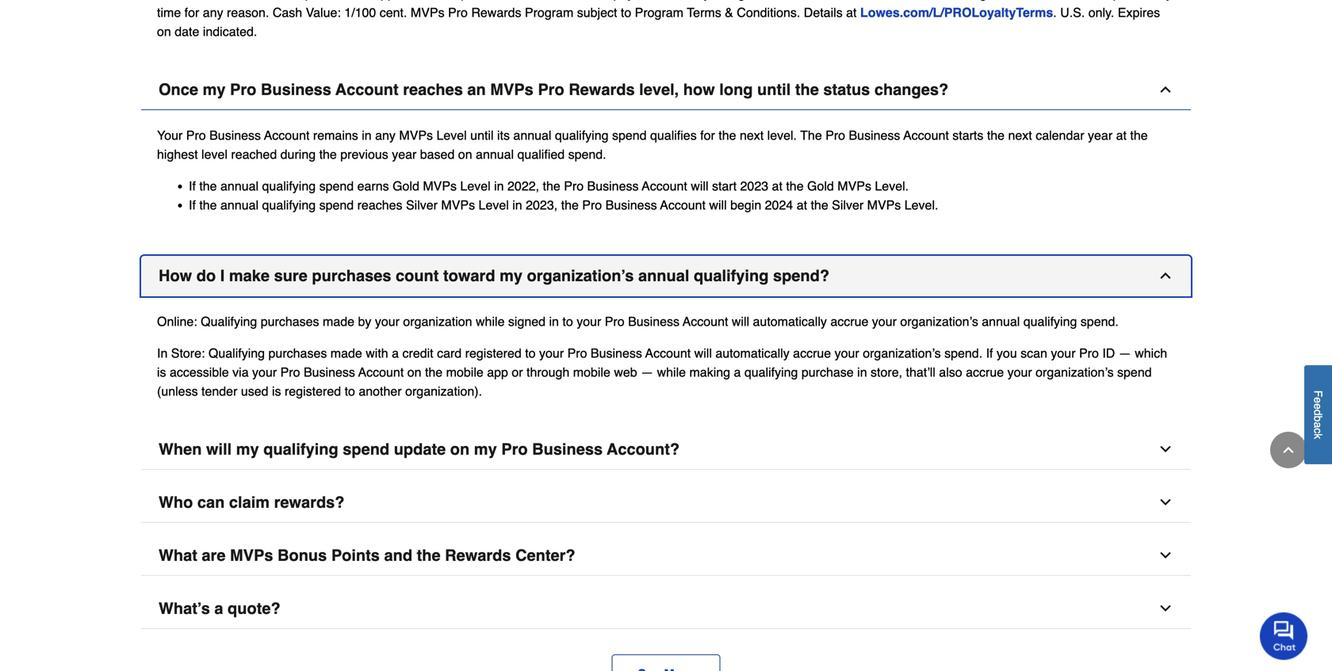 Task type: vqa. For each thing, say whether or not it's contained in the screenshot.
Points
yes



Task type: locate. For each thing, give the bounding box(es) containing it.
pro down or
[[502, 440, 528, 459]]

b
[[1313, 416, 1325, 423]]

1 silver from the left
[[406, 198, 438, 212]]

0 vertical spatial to
[[563, 314, 573, 329]]

reaches
[[403, 80, 463, 99], [357, 198, 403, 212]]

are
[[202, 547, 226, 565]]

1 vertical spatial purchases
[[261, 314, 319, 329]]

level inside your pro business account remains in any mvps level until its annual qualifying spend qualifies for the next level. the pro business account starts the next calendar year at the highest level reached during the previous year based on annual qualified spend.
[[437, 128, 467, 143]]

gold down the
[[808, 179, 834, 193]]

1 vertical spatial automatically
[[716, 346, 790, 361]]

until right "long"
[[758, 80, 791, 99]]

1 vertical spatial —
[[641, 365, 654, 380]]

while
[[476, 314, 505, 329], [657, 365, 686, 380]]

1 horizontal spatial next
[[1009, 128, 1033, 143]]

silver right 2024
[[832, 198, 864, 212]]

0 vertical spatial spend.
[[568, 147, 607, 162]]

reaches left an
[[403, 80, 463, 99]]

1 vertical spatial year
[[392, 147, 417, 162]]

level left 2022,
[[460, 179, 491, 193]]

0 horizontal spatial rewards
[[445, 547, 511, 565]]

account down online: qualifying purchases made by your organization while signed in to your pro business account will automatically accrue your organization's annual qualifying spend.
[[646, 346, 691, 361]]

0 vertical spatial chevron down image
[[1158, 495, 1174, 511]]

once my pro business account reaches an mvps pro rewards level, how long until the status changes? button
[[141, 70, 1192, 110]]

a inside button
[[214, 600, 223, 618]]

2 vertical spatial if
[[987, 346, 994, 361]]

0 horizontal spatial reaches
[[357, 198, 403, 212]]

0 horizontal spatial while
[[476, 314, 505, 329]]

1 vertical spatial while
[[657, 365, 686, 380]]

while left making
[[657, 365, 686, 380]]

you
[[997, 346, 1018, 361]]

0 vertical spatial chevron down image
[[1158, 442, 1174, 458]]

online:
[[157, 314, 197, 329]]

e up d
[[1313, 398, 1325, 404]]

on
[[157, 24, 171, 39], [458, 147, 472, 162], [408, 365, 422, 380], [450, 440, 470, 459]]

purchases up used
[[269, 346, 327, 361]]

scroll to top element
[[1271, 432, 1307, 469]]

gold
[[393, 179, 420, 193], [808, 179, 834, 193]]

registered up app
[[465, 346, 522, 361]]

while left signed
[[476, 314, 505, 329]]

1 horizontal spatial mobile
[[573, 365, 611, 380]]

2 mobile from the left
[[573, 365, 611, 380]]

spend left qualifies
[[612, 128, 647, 143]]

made left with
[[331, 346, 362, 361]]

2 horizontal spatial spend.
[[1081, 314, 1119, 329]]

registered
[[465, 346, 522, 361], [285, 384, 341, 399]]

1 vertical spatial to
[[525, 346, 536, 361]]

account up during
[[264, 128, 310, 143]]

once my pro business account reaches an mvps pro rewards level, how long until the status changes?
[[159, 80, 949, 99]]

0 horizontal spatial to
[[345, 384, 355, 399]]

. u.s. only. expires on date indicated.
[[157, 5, 1161, 39]]

automatically up making
[[716, 346, 790, 361]]

1 vertical spatial qualifying
[[209, 346, 265, 361]]

0 horizontal spatial mobile
[[446, 365, 484, 380]]

the inside button
[[796, 80, 819, 99]]

until inside your pro business account remains in any mvps level until its annual qualifying spend qualifies for the next level. the pro business account starts the next calendar year at the highest level reached during the previous year based on annual qualified spend.
[[471, 128, 494, 143]]

at right 2024
[[797, 198, 808, 212]]

1 horizontal spatial reaches
[[403, 80, 463, 99]]

0 vertical spatial reaches
[[403, 80, 463, 99]]

0 horizontal spatial registered
[[285, 384, 341, 399]]

qualified
[[518, 147, 565, 162]]

spend. up id
[[1081, 314, 1119, 329]]

0 horizontal spatial gold
[[393, 179, 420, 193]]

1 chevron down image from the top
[[1158, 495, 1174, 511]]

1 horizontal spatial until
[[758, 80, 791, 99]]

2 chevron down image from the top
[[1158, 548, 1174, 564]]

1 horizontal spatial rewards
[[569, 80, 635, 99]]

rewards left level,
[[569, 80, 635, 99]]

through
[[527, 365, 570, 380]]

a up k
[[1313, 423, 1325, 429]]

rewards inside button
[[569, 80, 635, 99]]

0 vertical spatial purchases
[[312, 267, 391, 285]]

1 horizontal spatial registered
[[465, 346, 522, 361]]

mvps inside button
[[230, 547, 273, 565]]

1 vertical spatial chevron down image
[[1158, 548, 1174, 564]]

chevron down image
[[1158, 442, 1174, 458], [1158, 601, 1174, 617]]

0 horizontal spatial spend.
[[568, 147, 607, 162]]

on right update
[[450, 440, 470, 459]]

1 vertical spatial is
[[272, 384, 281, 399]]

to up through
[[525, 346, 536, 361]]

made left by
[[323, 314, 355, 329]]

a right with
[[392, 346, 399, 361]]

2 vertical spatial to
[[345, 384, 355, 399]]

year down any
[[392, 147, 417, 162]]

on left the date
[[157, 24, 171, 39]]

organization's
[[527, 267, 634, 285], [901, 314, 979, 329], [863, 346, 941, 361], [1036, 365, 1114, 380]]

the
[[796, 80, 819, 99], [719, 128, 737, 143], [988, 128, 1005, 143], [1131, 128, 1148, 143], [319, 147, 337, 162], [199, 179, 217, 193], [543, 179, 561, 193], [786, 179, 804, 193], [199, 198, 217, 212], [561, 198, 579, 212], [811, 198, 829, 212], [425, 365, 443, 380], [417, 547, 441, 565]]

expires
[[1118, 5, 1161, 20]]

0 vertical spatial rewards
[[569, 80, 635, 99]]

level down 2022,
[[479, 198, 509, 212]]

spend down previous
[[319, 198, 354, 212]]

1 vertical spatial accrue
[[793, 346, 832, 361]]

signed
[[508, 314, 546, 329]]

next
[[740, 128, 764, 143], [1009, 128, 1033, 143]]

f e e d b a c k
[[1313, 391, 1325, 440]]

chevron down image for what's a quote?
[[1158, 601, 1174, 617]]

1 horizontal spatial gold
[[808, 179, 834, 193]]

accessible
[[170, 365, 229, 380]]

chevron down image for who can claim rewards?
[[1158, 495, 1174, 511]]

to for registered
[[525, 346, 536, 361]]

until left its
[[471, 128, 494, 143]]

when will my qualifying spend update on my pro business account? button
[[141, 430, 1192, 470]]

will
[[691, 179, 709, 193], [710, 198, 727, 212], [732, 314, 750, 329], [695, 346, 712, 361], [206, 440, 232, 459]]

2 vertical spatial at
[[797, 198, 808, 212]]

your up used
[[252, 365, 277, 380]]

spend down which
[[1118, 365, 1152, 380]]

account left begin
[[660, 198, 706, 212]]

level
[[437, 128, 467, 143], [460, 179, 491, 193], [479, 198, 509, 212]]

chevron up image for once my pro business account reaches an mvps pro rewards level, how long until the status changes?
[[1158, 82, 1174, 97]]

at right calendar
[[1117, 128, 1127, 143]]

0 vertical spatial registered
[[465, 346, 522, 361]]

until
[[758, 80, 791, 99], [471, 128, 494, 143]]

is right used
[[272, 384, 281, 399]]

to for in
[[563, 314, 573, 329]]

spend inside your pro business account remains in any mvps level until its annual qualifying spend qualifies for the next level. the pro business account starts the next calendar year at the highest level reached during the previous year based on annual qualified spend.
[[612, 128, 647, 143]]

0 horizontal spatial until
[[471, 128, 494, 143]]

in left any
[[362, 128, 372, 143]]

year right calendar
[[1088, 128, 1113, 143]]

0 vertical spatial is
[[157, 365, 166, 380]]

automatically down spend?
[[753, 314, 827, 329]]

1 horizontal spatial is
[[272, 384, 281, 399]]

organization's inside button
[[527, 267, 634, 285]]

2 horizontal spatial to
[[563, 314, 573, 329]]

1 vertical spatial rewards
[[445, 547, 511, 565]]

2 vertical spatial chevron up image
[[1281, 443, 1297, 459]]

level up based
[[437, 128, 467, 143]]

reaches down earns
[[357, 198, 403, 212]]

pro up web on the bottom of page
[[605, 314, 625, 329]]

c
[[1313, 429, 1325, 434]]

d
[[1313, 410, 1325, 416]]

on inside button
[[450, 440, 470, 459]]

0 vertical spatial year
[[1088, 128, 1113, 143]]

qualifying
[[201, 314, 257, 329], [209, 346, 265, 361]]

based
[[420, 147, 455, 162]]

what
[[159, 547, 197, 565]]

mobile
[[446, 365, 484, 380], [573, 365, 611, 380]]

account down your pro business account remains in any mvps level until its annual qualifying spend qualifies for the next level. the pro business account starts the next calendar year at the highest level reached during the previous year based on annual qualified spend.
[[642, 179, 688, 193]]

highest
[[157, 147, 198, 162]]

1 vertical spatial chevron up image
[[1158, 268, 1174, 284]]

on right based
[[458, 147, 472, 162]]

what are mvps bonus points and the rewards center? button
[[141, 536, 1192, 577]]

1 horizontal spatial —
[[1119, 346, 1132, 361]]

spend. inside in store: qualifying purchases made with a credit card registered to your pro business account will automatically accrue your organization's spend. if you scan your pro id — which is accessible via your pro business account on the mobile app or through mobile web — while making a qualifying purchase in store, that'll also accrue your organization's spend (unless tender used is registered to another organization).
[[945, 346, 983, 361]]

lowes.com/l/proloyaltyterms
[[861, 5, 1054, 20]]

chevron down image for what are mvps bonus points and the rewards center?
[[1158, 548, 1174, 564]]

next left level.
[[740, 128, 764, 143]]

0 vertical spatial chevron up image
[[1158, 82, 1174, 97]]

a right what's
[[214, 600, 223, 618]]

in left store,
[[858, 365, 868, 380]]

in
[[362, 128, 372, 143], [494, 179, 504, 193], [513, 198, 523, 212], [549, 314, 559, 329], [858, 365, 868, 380]]

chevron down image
[[1158, 495, 1174, 511], [1158, 548, 1174, 564]]

0 horizontal spatial year
[[392, 147, 417, 162]]

in
[[157, 346, 168, 361]]

1 horizontal spatial year
[[1088, 128, 1113, 143]]

who can claim rewards?
[[159, 494, 345, 512]]

1 horizontal spatial while
[[657, 365, 686, 380]]

credit
[[403, 346, 434, 361]]

qualifying inside in store: qualifying purchases made with a credit card registered to your pro business account will automatically accrue your organization's spend. if you scan your pro id — which is accessible via your pro business account on the mobile app or through mobile web — while making a qualifying purchase in store, that'll also accrue your organization's spend (unless tender used is registered to another organization).
[[209, 346, 265, 361]]

0 horizontal spatial next
[[740, 128, 764, 143]]

level for until
[[437, 128, 467, 143]]

chevron up image
[[1158, 82, 1174, 97], [1158, 268, 1174, 284], [1281, 443, 1297, 459]]

rewards
[[569, 80, 635, 99], [445, 547, 511, 565]]

your down you
[[1008, 365, 1033, 380]]

1 vertical spatial level.
[[905, 198, 939, 212]]

during
[[281, 147, 316, 162]]

1 horizontal spatial spend.
[[945, 346, 983, 361]]

1 vertical spatial until
[[471, 128, 494, 143]]

purchases up by
[[312, 267, 391, 285]]

made inside in store: qualifying purchases made with a credit card registered to your pro business account will automatically accrue your organization's spend. if you scan your pro id — which is accessible via your pro business account on the mobile app or through mobile web — while making a qualifying purchase in store, that'll also accrue your organization's spend (unless tender used is registered to another organization).
[[331, 346, 362, 361]]

2 chevron down image from the top
[[1158, 601, 1174, 617]]

1 vertical spatial chevron down image
[[1158, 601, 1174, 617]]

to left another
[[345, 384, 355, 399]]

rewards left center?
[[445, 547, 511, 565]]

automatically inside in store: qualifying purchases made with a credit card registered to your pro business account will automatically accrue your organization's spend. if you scan your pro id — which is accessible via your pro business account on the mobile app or through mobile web — while making a qualifying purchase in store, that'll also accrue your organization's spend (unless tender used is registered to another organization).
[[716, 346, 790, 361]]

starts
[[953, 128, 984, 143]]

spend left update
[[343, 440, 390, 459]]

0 vertical spatial until
[[758, 80, 791, 99]]

annual
[[514, 128, 552, 143], [476, 147, 514, 162], [221, 179, 259, 193], [221, 198, 259, 212], [639, 267, 690, 285], [982, 314, 1020, 329]]

a inside button
[[1313, 423, 1325, 429]]

chevron up image inside how do i make sure purchases count toward my organization's annual qualifying spend? button
[[1158, 268, 1174, 284]]

reaches inside the if the annual qualifying spend earns gold mvps level in 2022, the pro business account will start 2023 at the gold mvps level. if the annual qualifying spend reaches silver mvps level in 2023, the pro business account will begin 2024 at the silver mvps level.
[[357, 198, 403, 212]]

purchases down sure
[[261, 314, 319, 329]]

in store: qualifying purchases made with a credit card registered to your pro business account will automatically accrue your organization's spend. if you scan your pro id — which is accessible via your pro business account on the mobile app or through mobile web — while making a qualifying purchase in store, that'll also accrue your organization's spend (unless tender used is registered to another organization).
[[157, 346, 1168, 399]]

points
[[331, 547, 380, 565]]

2 e from the top
[[1313, 404, 1325, 410]]

mobile down card
[[446, 365, 484, 380]]

— right web on the bottom of page
[[641, 365, 654, 380]]

spend. right qualified
[[568, 147, 607, 162]]

registered right used
[[285, 384, 341, 399]]

chevron down image inside what are mvps bonus points and the rewards center? button
[[1158, 548, 1174, 564]]

0 horizontal spatial is
[[157, 365, 166, 380]]

0 vertical spatial level.
[[875, 179, 909, 193]]

chevron down image inside what's a quote? button
[[1158, 601, 1174, 617]]

at up 2024
[[772, 179, 783, 193]]

0 vertical spatial while
[[476, 314, 505, 329]]

level,
[[640, 80, 679, 99]]

at inside your pro business account remains in any mvps level until its annual qualifying spend qualifies for the next level. the pro business account starts the next calendar year at the highest level reached during the previous year based on annual qualified spend.
[[1117, 128, 1127, 143]]

chevron down image inside when will my qualifying spend update on my pro business account? button
[[1158, 442, 1174, 458]]

accrue
[[831, 314, 869, 329], [793, 346, 832, 361], [966, 365, 1004, 380]]

1 mobile from the left
[[446, 365, 484, 380]]

only.
[[1089, 5, 1115, 20]]

spend. up also
[[945, 346, 983, 361]]

qualifying inside your pro business account remains in any mvps level until its annual qualifying spend qualifies for the next level. the pro business account starts the next calendar year at the highest level reached during the previous year based on annual qualified spend.
[[555, 128, 609, 143]]

0 horizontal spatial silver
[[406, 198, 438, 212]]

in left 2022,
[[494, 179, 504, 193]]

0 horizontal spatial —
[[641, 365, 654, 380]]

1 chevron down image from the top
[[1158, 442, 1174, 458]]

how
[[159, 267, 192, 285]]

mobile left web on the bottom of page
[[573, 365, 611, 380]]

gold right earns
[[393, 179, 420, 193]]

if inside in store: qualifying purchases made with a credit card registered to your pro business account will automatically accrue your organization's spend. if you scan your pro id — which is accessible via your pro business account on the mobile app or through mobile web — while making a qualifying purchase in store, that'll also accrue your organization's spend (unless tender used is registered to another organization).
[[987, 346, 994, 361]]

2022,
[[508, 179, 539, 193]]

— right id
[[1119, 346, 1132, 361]]

reached
[[231, 147, 277, 162]]

1 horizontal spatial at
[[797, 198, 808, 212]]

spend inside in store: qualifying purchases made with a credit card registered to your pro business account will automatically accrue your organization's spend. if you scan your pro id — which is accessible via your pro business account on the mobile app or through mobile web — while making a qualifying purchase in store, that'll also accrue your organization's spend (unless tender used is registered to another organization).
[[1118, 365, 1152, 380]]

0 horizontal spatial at
[[772, 179, 783, 193]]

on inside in store: qualifying purchases made with a credit card registered to your pro business account will automatically accrue your organization's spend. if you scan your pro id — which is accessible via your pro business account on the mobile app or through mobile web — while making a qualifying purchase in store, that'll also accrue your organization's spend (unless tender used is registered to another organization).
[[408, 365, 422, 380]]

your up purchase
[[835, 346, 860, 361]]

my
[[203, 80, 226, 99], [500, 267, 523, 285], [236, 440, 259, 459], [474, 440, 497, 459]]

qualifying
[[555, 128, 609, 143], [262, 179, 316, 193], [262, 198, 316, 212], [694, 267, 769, 285], [1024, 314, 1078, 329], [745, 365, 798, 380], [264, 440, 338, 459]]

tender
[[202, 384, 238, 399]]

chevron up image inside once my pro business account reaches an mvps pro rewards level, how long until the status changes? button
[[1158, 82, 1174, 97]]

2 horizontal spatial at
[[1117, 128, 1127, 143]]

0 vertical spatial accrue
[[831, 314, 869, 329]]

spend.
[[568, 147, 607, 162], [1081, 314, 1119, 329], [945, 346, 983, 361]]

1 vertical spatial made
[[331, 346, 362, 361]]

will inside in store: qualifying purchases made with a credit card registered to your pro business account will automatically accrue your organization's spend. if you scan your pro id — which is accessible via your pro business account on the mobile app or through mobile web — while making a qualifying purchase in store, that'll also accrue your organization's spend (unless tender used is registered to another organization).
[[695, 346, 712, 361]]

silver down based
[[406, 198, 438, 212]]

do
[[197, 267, 216, 285]]

changes?
[[875, 80, 949, 99]]

is down in
[[157, 365, 166, 380]]

my right update
[[474, 440, 497, 459]]

when will my qualifying spend update on my pro business account?
[[159, 440, 680, 459]]

spend
[[612, 128, 647, 143], [319, 179, 354, 193], [319, 198, 354, 212], [1118, 365, 1152, 380], [343, 440, 390, 459]]

0 vertical spatial at
[[1117, 128, 1127, 143]]

rewards inside button
[[445, 547, 511, 565]]

1 horizontal spatial to
[[525, 346, 536, 361]]

can
[[197, 494, 225, 512]]

0 vertical spatial automatically
[[753, 314, 827, 329]]

qualifying up via at left
[[209, 346, 265, 361]]

1 vertical spatial level
[[460, 179, 491, 193]]

1 horizontal spatial silver
[[832, 198, 864, 212]]

quote?
[[228, 600, 281, 618]]

to right signed
[[563, 314, 573, 329]]

account up any
[[336, 80, 399, 99]]

on down credit
[[408, 365, 422, 380]]

qualifies
[[651, 128, 697, 143]]

in inside in store: qualifying purchases made with a credit card registered to your pro business account will automatically accrue your organization's spend. if you scan your pro id — which is accessible via your pro business account on the mobile app or through mobile web — while making a qualifying purchase in store, that'll also accrue your organization's spend (unless tender used is registered to another organization).
[[858, 365, 868, 380]]

1 gold from the left
[[393, 179, 420, 193]]

e up b
[[1313, 404, 1325, 410]]

reaches inside button
[[403, 80, 463, 99]]

by
[[358, 314, 372, 329]]

1 next from the left
[[740, 128, 764, 143]]

1 vertical spatial reaches
[[357, 198, 403, 212]]

chevron down image inside who can claim rewards? button
[[1158, 495, 1174, 511]]

if
[[189, 179, 196, 193], [189, 198, 196, 212], [987, 346, 994, 361]]

qualifying down i
[[201, 314, 257, 329]]

2 vertical spatial spend.
[[945, 346, 983, 361]]

next left calendar
[[1009, 128, 1033, 143]]

0 vertical spatial level
[[437, 128, 467, 143]]

begin
[[731, 198, 762, 212]]

f
[[1313, 391, 1325, 398]]

organization's up store,
[[863, 346, 941, 361]]

2 vertical spatial purchases
[[269, 346, 327, 361]]

i
[[220, 267, 225, 285]]

toward
[[443, 267, 495, 285]]

organization's up signed
[[527, 267, 634, 285]]



Task type: describe. For each thing, give the bounding box(es) containing it.
online: qualifying purchases made by your organization while signed in to your pro business account will automatically accrue your organization's annual qualifying spend.
[[157, 314, 1119, 329]]

account up another
[[358, 365, 404, 380]]

card
[[437, 346, 462, 361]]

chevron down image for when will my qualifying spend update on my pro business account?
[[1158, 442, 1174, 458]]

2 gold from the left
[[808, 179, 834, 193]]

with
[[366, 346, 388, 361]]

your pro business account remains in any mvps level until its annual qualifying spend qualifies for the next level. the pro business account starts the next calendar year at the highest level reached during the previous year based on annual qualified spend.
[[157, 128, 1148, 162]]

your up store,
[[872, 314, 897, 329]]

pro right your
[[186, 128, 206, 143]]

2 silver from the left
[[832, 198, 864, 212]]

claim
[[229, 494, 270, 512]]

when
[[159, 440, 202, 459]]

date
[[175, 24, 199, 39]]

what's a quote? button
[[141, 589, 1192, 630]]

1 vertical spatial if
[[189, 198, 196, 212]]

annual inside button
[[639, 267, 690, 285]]

long
[[720, 80, 753, 99]]

1 vertical spatial registered
[[285, 384, 341, 399]]

or
[[512, 365, 523, 380]]

calendar
[[1036, 128, 1085, 143]]

organization
[[403, 314, 472, 329]]

your right signed
[[577, 314, 602, 329]]

store,
[[871, 365, 903, 380]]

2 next from the left
[[1009, 128, 1033, 143]]

center?
[[516, 547, 576, 565]]

on inside . u.s. only. expires on date indicated.
[[157, 24, 171, 39]]

how do i make sure purchases count toward my organization's annual qualifying spend?
[[159, 267, 830, 285]]

how do i make sure purchases count toward my organization's annual qualifying spend? button
[[141, 256, 1192, 296]]

account left starts
[[904, 128, 949, 143]]

lowes.com/l/proloyaltyterms link
[[861, 5, 1054, 20]]

will inside button
[[206, 440, 232, 459]]

how
[[684, 80, 715, 99]]

that'll
[[906, 365, 936, 380]]

account inside button
[[336, 80, 399, 99]]

in right signed
[[549, 314, 559, 329]]

remains
[[313, 128, 358, 143]]

purchases inside in store: qualifying purchases made with a credit card registered to your pro business account will automatically accrue your organization's spend. if you scan your pro id — which is accessible via your pro business account on the mobile app or through mobile web — while making a qualifying purchase in store, that'll also accrue your organization's spend (unless tender used is registered to another organization).
[[269, 346, 327, 361]]

k
[[1313, 434, 1325, 440]]

0 vertical spatial —
[[1119, 346, 1132, 361]]

purchases inside button
[[312, 267, 391, 285]]

my right toward
[[500, 267, 523, 285]]

2023
[[741, 179, 769, 193]]

sure
[[274, 267, 308, 285]]

will for spend.
[[695, 346, 712, 361]]

pro up through
[[568, 346, 587, 361]]

qualifying inside in store: qualifying purchases made with a credit card registered to your pro business account will automatically accrue your organization's spend. if you scan your pro id — which is accessible via your pro business account on the mobile app or through mobile web — while making a qualifying purchase in store, that'll also accrue your organization's spend (unless tender used is registered to another organization).
[[745, 365, 798, 380]]

chevron up image inside "scroll to top" element
[[1281, 443, 1297, 459]]

.
[[1054, 5, 1057, 20]]

chevron up image for how do i make sure purchases count toward my organization's annual qualifying spend?
[[1158, 268, 1174, 284]]

pro right via at left
[[281, 365, 300, 380]]

for
[[701, 128, 715, 143]]

pro up qualified
[[538, 80, 565, 99]]

u.s.
[[1061, 5, 1085, 20]]

2024
[[765, 198, 794, 212]]

your
[[157, 128, 183, 143]]

what are mvps bonus points and the rewards center?
[[159, 547, 576, 565]]

level
[[202, 147, 228, 162]]

indicated.
[[203, 24, 257, 39]]

your right by
[[375, 314, 400, 329]]

pro down qualified
[[564, 179, 584, 193]]

automatically for spend.
[[716, 346, 790, 361]]

purchase
[[802, 365, 854, 380]]

spend left earns
[[319, 179, 354, 193]]

the inside in store: qualifying purchases made with a credit card registered to your pro business account will automatically accrue your organization's spend. if you scan your pro id — which is accessible via your pro business account on the mobile app or through mobile web — while making a qualifying purchase in store, that'll also accrue your organization's spend (unless tender used is registered to another organization).
[[425, 365, 443, 380]]

until inside button
[[758, 80, 791, 99]]

bonus
[[278, 547, 327, 565]]

its
[[497, 128, 510, 143]]

a right making
[[734, 365, 741, 380]]

making
[[690, 365, 731, 380]]

id
[[1103, 346, 1116, 361]]

account up making
[[683, 314, 729, 329]]

(unless
[[157, 384, 198, 399]]

2 vertical spatial accrue
[[966, 365, 1004, 380]]

update
[[394, 440, 446, 459]]

mvps inside button
[[491, 80, 534, 99]]

0 vertical spatial qualifying
[[201, 314, 257, 329]]

any
[[375, 128, 396, 143]]

mvps inside your pro business account remains in any mvps level until its annual qualifying spend qualifies for the next level. the pro business account starts the next calendar year at the highest level reached during the previous year based on annual qualified spend.
[[399, 128, 433, 143]]

0 vertical spatial if
[[189, 179, 196, 193]]

chat invite button image
[[1261, 613, 1309, 661]]

the inside button
[[417, 547, 441, 565]]

scan
[[1021, 346, 1048, 361]]

spend. inside your pro business account remains in any mvps level until its annual qualifying spend qualifies for the next level. the pro business account starts the next calendar year at the highest level reached during the previous year based on annual qualified spend.
[[568, 147, 607, 162]]

once
[[159, 80, 198, 99]]

status
[[824, 80, 870, 99]]

earns
[[357, 179, 389, 193]]

accrue for spend.
[[793, 346, 832, 361]]

level for in
[[460, 179, 491, 193]]

pro right the
[[826, 128, 846, 143]]

and
[[384, 547, 413, 565]]

level.
[[768, 128, 797, 143]]

your right scan
[[1051, 346, 1076, 361]]

store:
[[171, 346, 205, 361]]

spend inside button
[[343, 440, 390, 459]]

pro right 2023,
[[583, 198, 602, 212]]

pro left id
[[1080, 346, 1099, 361]]

app
[[487, 365, 508, 380]]

pro down indicated.
[[230, 80, 257, 99]]

2 vertical spatial level
[[479, 198, 509, 212]]

on inside your pro business account remains in any mvps level until its annual qualifying spend qualifies for the next level. the pro business account starts the next calendar year at the highest level reached during the previous year based on annual qualified spend.
[[458, 147, 472, 162]]

1 vertical spatial spend.
[[1081, 314, 1119, 329]]

1 e from the top
[[1313, 398, 1325, 404]]

accrue for annual
[[831, 314, 869, 329]]

via
[[233, 365, 249, 380]]

account?
[[607, 440, 680, 459]]

organization).
[[405, 384, 482, 399]]

f e e d b a c k button
[[1305, 366, 1333, 465]]

what's
[[159, 600, 210, 618]]

also
[[940, 365, 963, 380]]

in down 2022,
[[513, 198, 523, 212]]

my right once
[[203, 80, 226, 99]]

start
[[712, 179, 737, 193]]

an
[[468, 80, 486, 99]]

will for annual
[[732, 314, 750, 329]]

your up through
[[539, 346, 564, 361]]

automatically for annual
[[753, 314, 827, 329]]

rewards?
[[274, 494, 345, 512]]

while inside in store: qualifying purchases made with a credit card registered to your pro business account will automatically accrue your organization's spend. if you scan your pro id — which is accessible via your pro business account on the mobile app or through mobile web — while making a qualifying purchase in store, that'll also accrue your organization's spend (unless tender used is registered to another organization).
[[657, 365, 686, 380]]

the
[[801, 128, 822, 143]]

which
[[1135, 346, 1168, 361]]

organization's down id
[[1036, 365, 1114, 380]]

web
[[614, 365, 638, 380]]

who can claim rewards? button
[[141, 483, 1192, 523]]

1 vertical spatial at
[[772, 179, 783, 193]]

previous
[[341, 147, 389, 162]]

0 vertical spatial made
[[323, 314, 355, 329]]

spend?
[[773, 267, 830, 285]]

organization's up also
[[901, 314, 979, 329]]

2023,
[[526, 198, 558, 212]]

my up claim
[[236, 440, 259, 459]]

used
[[241, 384, 269, 399]]

will for gold
[[691, 179, 709, 193]]

if the annual qualifying spend earns gold mvps level in 2022, the pro business account will start 2023 at the gold mvps level. if the annual qualifying spend reaches silver mvps level in 2023, the pro business account will begin 2024 at the silver mvps level.
[[189, 179, 939, 212]]

in inside your pro business account remains in any mvps level until its annual qualifying spend qualifies for the next level. the pro business account starts the next calendar year at the highest level reached during the previous year based on annual qualified spend.
[[362, 128, 372, 143]]



